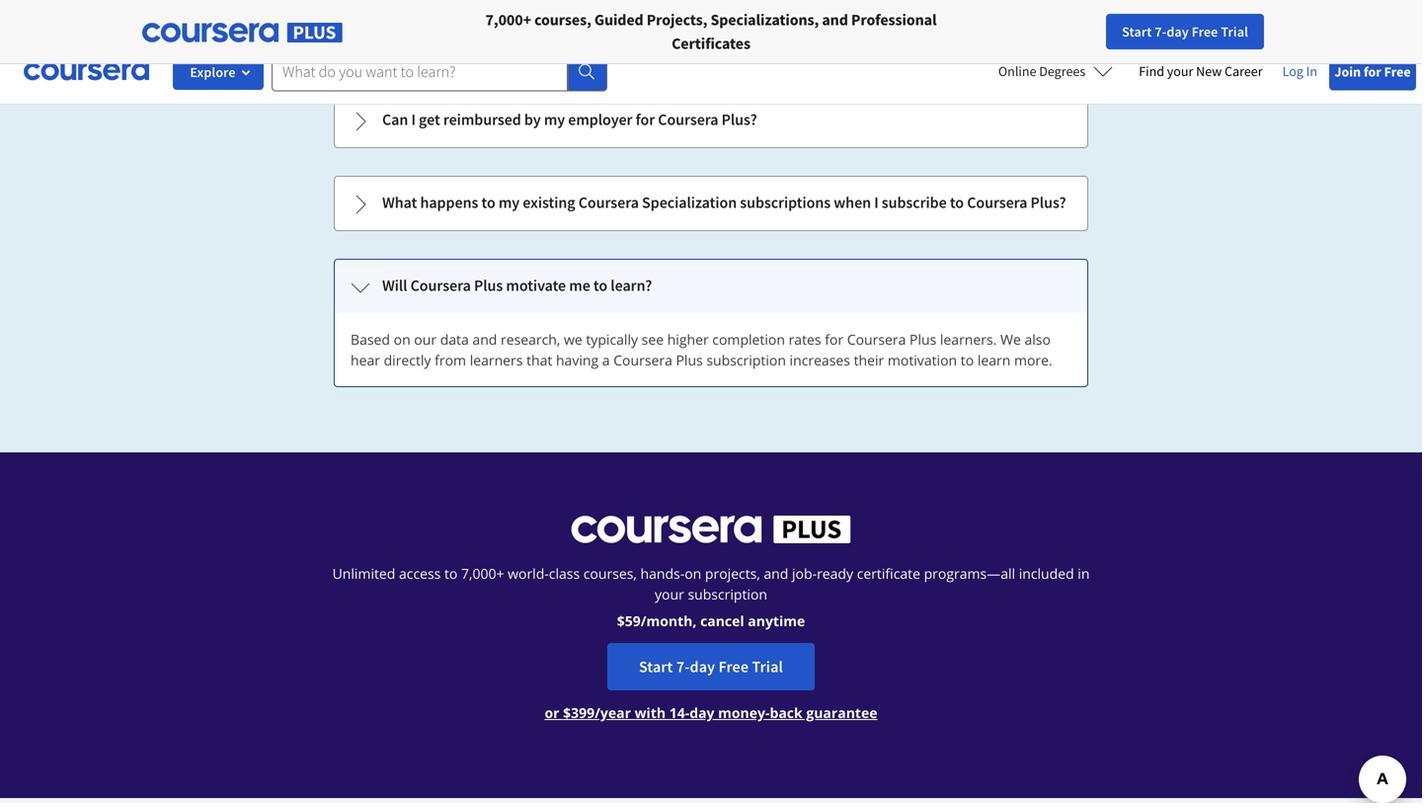 Task type: vqa. For each thing, say whether or not it's contained in the screenshot.
University to the middle
no



Task type: locate. For each thing, give the bounding box(es) containing it.
guided
[[595, 10, 644, 30]]

list
[[332, 0, 1091, 389]]

log in
[[1283, 62, 1318, 80]]

1 for from the left
[[163, 10, 185, 30]]

rates
[[789, 330, 822, 349]]

0 vertical spatial courses,
[[535, 10, 592, 30]]

subscription
[[707, 351, 786, 370], [688, 585, 768, 604]]

2 for from the left
[[292, 10, 314, 30]]

courses, right class
[[584, 564, 637, 583]]

1 vertical spatial 7-
[[677, 657, 690, 677]]

coursera image
[[24, 56, 149, 87]]

to inside dropdown button
[[594, 276, 608, 295]]

to right me
[[594, 276, 608, 295]]

and inside 7,000+ courses, guided projects, specializations, and professional certificates
[[822, 10, 849, 30]]

will coursera plus motivate me to learn?
[[382, 276, 652, 295]]

and
[[822, 10, 849, 30], [473, 330, 497, 349], [764, 564, 789, 583]]

2 horizontal spatial and
[[822, 10, 849, 30]]

and inside the based on our data and research, we typically see higher completion rates for coursera plus learners. we also hear directly from learners that having a coursera plus subscription increases their motivation to learn more.
[[473, 330, 497, 349]]

2 vertical spatial and
[[764, 564, 789, 583]]

1 horizontal spatial plus?
[[1031, 193, 1067, 212]]

1 vertical spatial i
[[875, 193, 879, 212]]

free up new
[[1192, 23, 1219, 41]]

1 horizontal spatial for
[[292, 10, 314, 30]]

1 horizontal spatial start
[[1123, 23, 1153, 41]]

free right join
[[1385, 63, 1412, 81]]

0 horizontal spatial i
[[411, 110, 416, 129]]

for inside dropdown button
[[636, 110, 655, 129]]

0 horizontal spatial coursera plus image
[[142, 23, 343, 43]]

trial
[[1222, 23, 1249, 41], [752, 657, 784, 677]]

start 7-day free trial button up the or $399 /year with 14-day money-back guarantee
[[608, 643, 815, 691]]

start 7-day free trial up the or $399 /year with 14-day money-back guarantee
[[639, 657, 784, 677]]

1 vertical spatial plus?
[[1031, 193, 1067, 212]]

0 vertical spatial on
[[394, 330, 411, 349]]

on inside the based on our data and research, we typically see higher completion rates for coursera plus learners. we also hear directly from learners that having a coursera plus subscription increases their motivation to learn more.
[[394, 330, 411, 349]]

day left money-
[[690, 704, 715, 722]]

1 vertical spatial trial
[[752, 657, 784, 677]]

0 vertical spatial 7-
[[1155, 23, 1167, 41]]

1 horizontal spatial i
[[875, 193, 879, 212]]

plus? inside "dropdown button"
[[1031, 193, 1067, 212]]

0 horizontal spatial for
[[163, 10, 185, 30]]

0 vertical spatial day
[[1167, 23, 1189, 41]]

free inside join for free link
[[1385, 63, 1412, 81]]

hands-
[[641, 564, 685, 583]]

back
[[770, 704, 803, 722]]

start 7-day free trial button
[[1107, 14, 1265, 49], [608, 643, 815, 691]]

coursera plus image
[[142, 23, 343, 43], [572, 516, 851, 543]]

start up with
[[639, 657, 673, 677]]

subscription down 'projects,'
[[688, 585, 768, 604]]

for inside the based on our data and research, we typically see higher completion rates for coursera plus learners. we also hear directly from learners that having a coursera plus subscription increases their motivation to learn more.
[[825, 330, 844, 349]]

plus left motivate
[[474, 276, 503, 295]]

day
[[1167, 23, 1189, 41], [690, 657, 716, 677], [690, 704, 715, 722]]

subscription down completion
[[707, 351, 786, 370]]

day up the or $399 /year with 14-day money-back guarantee
[[690, 657, 716, 677]]

coursera plus image up 'projects,'
[[572, 516, 851, 543]]

2 vertical spatial day
[[690, 704, 715, 722]]

0 horizontal spatial start 7-day free trial button
[[608, 643, 815, 691]]

1 vertical spatial 7,000+
[[461, 564, 504, 583]]

my right "by"
[[544, 110, 565, 129]]

0 horizontal spatial your
[[655, 585, 685, 604]]

courses,
[[535, 10, 592, 30], [584, 564, 637, 583]]

1 horizontal spatial start 7-day free trial button
[[1107, 14, 1265, 49]]

0 horizontal spatial and
[[473, 330, 497, 349]]

1 vertical spatial plus
[[910, 330, 937, 349]]

certificate
[[857, 564, 921, 583]]

1 vertical spatial on
[[685, 564, 702, 583]]

to right access at bottom left
[[445, 564, 458, 583]]

trial down anytime at bottom
[[752, 657, 784, 677]]

your
[[1168, 62, 1194, 80], [655, 585, 685, 604]]

0 vertical spatial and
[[822, 10, 849, 30]]

for left universities
[[292, 10, 314, 30]]

0 vertical spatial plus
[[474, 276, 503, 295]]

$59
[[617, 612, 641, 630]]

trial up career
[[1222, 23, 1249, 41]]

What do you want to learn? text field
[[272, 52, 568, 91]]

your down "hands-"
[[655, 585, 685, 604]]

free up money-
[[719, 657, 749, 677]]

0 vertical spatial plus?
[[722, 110, 758, 129]]

courses, inside unlimited access to 7,000+ world-class courses, hands-on projects, and job-ready certificate programs—all included in your subscription
[[584, 564, 637, 583]]

0 horizontal spatial free
[[719, 657, 749, 677]]

i left get on the left
[[411, 110, 416, 129]]

join
[[1335, 63, 1362, 81]]

in
[[1078, 564, 1090, 583]]

0 horizontal spatial plus?
[[722, 110, 758, 129]]

2 vertical spatial plus
[[676, 351, 703, 370]]

1 horizontal spatial for
[[825, 330, 844, 349]]

0 horizontal spatial start 7-day free trial
[[639, 657, 784, 677]]

my
[[544, 110, 565, 129], [499, 193, 520, 212]]

and left the professional
[[822, 10, 849, 30]]

courses, left guided
[[535, 10, 592, 30]]

see
[[642, 330, 664, 349]]

1 vertical spatial my
[[499, 193, 520, 212]]

completion
[[713, 330, 785, 349]]

1 vertical spatial start
[[639, 657, 673, 677]]

1 vertical spatial for
[[636, 110, 655, 129]]

for universities
[[292, 10, 395, 30]]

i
[[411, 110, 416, 129], [875, 193, 879, 212]]

start 7-day free trial button up 'find your new career'
[[1107, 14, 1265, 49]]

0 vertical spatial for
[[1364, 63, 1382, 81]]

subscriptions
[[740, 193, 831, 212]]

coursera right will on the top left of the page
[[411, 276, 471, 295]]

coursera right existing
[[579, 193, 639, 212]]

0 horizontal spatial on
[[394, 330, 411, 349]]

cancel
[[701, 612, 745, 630]]

learn
[[978, 351, 1011, 370]]

learners
[[470, 351, 523, 370]]

0 vertical spatial my
[[544, 110, 565, 129]]

coursera
[[658, 110, 719, 129], [579, 193, 639, 212], [968, 193, 1028, 212], [411, 276, 471, 295], [848, 330, 906, 349], [614, 351, 673, 370]]

coursera plus image for access
[[572, 516, 851, 543]]

2 horizontal spatial for
[[1364, 63, 1382, 81]]

0 vertical spatial free
[[1192, 23, 1219, 41]]

0 vertical spatial start 7-day free trial button
[[1107, 14, 1265, 49]]

1 vertical spatial free
[[1385, 63, 1412, 81]]

day up 'find your new career'
[[1167, 23, 1189, 41]]

1 horizontal spatial my
[[544, 110, 565, 129]]

higher
[[668, 330, 709, 349]]

list containing can i get reimbursed by my employer for coursera plus?
[[332, 0, 1091, 389]]

None search field
[[272, 52, 608, 91]]

plus up motivation
[[910, 330, 937, 349]]

log in link
[[1273, 59, 1328, 83]]

on up directly
[[394, 330, 411, 349]]

7-
[[1155, 23, 1167, 41], [677, 657, 690, 677]]

start up find
[[1123, 23, 1153, 41]]

1 horizontal spatial plus
[[676, 351, 703, 370]]

/year
[[595, 704, 631, 722]]

to down learners.
[[961, 351, 974, 370]]

7- up 14-
[[677, 657, 690, 677]]

directly
[[384, 351, 431, 370]]

0 vertical spatial subscription
[[707, 351, 786, 370]]

7,000+
[[486, 10, 532, 30], [461, 564, 504, 583]]

find your new career
[[1139, 62, 1263, 80]]

existing
[[523, 193, 576, 212]]

1 horizontal spatial free
[[1192, 23, 1219, 41]]

0 horizontal spatial plus
[[474, 276, 503, 295]]

to right happens
[[482, 193, 496, 212]]

1 horizontal spatial and
[[764, 564, 789, 583]]

1 vertical spatial courses,
[[584, 564, 637, 583]]

1 horizontal spatial on
[[685, 564, 702, 583]]

for right join
[[1364, 63, 1382, 81]]

and left job-
[[764, 564, 789, 583]]

on left 'projects,'
[[685, 564, 702, 583]]

2 vertical spatial for
[[825, 330, 844, 349]]

for left businesses
[[163, 10, 185, 30]]

2 horizontal spatial free
[[1385, 63, 1412, 81]]

to
[[482, 193, 496, 212], [950, 193, 964, 212], [594, 276, 608, 295], [961, 351, 974, 370], [445, 564, 458, 583]]

plus?
[[722, 110, 758, 129], [1031, 193, 1067, 212]]

my left existing
[[499, 193, 520, 212]]

increases
[[790, 351, 851, 370]]

0 vertical spatial i
[[411, 110, 416, 129]]

0 vertical spatial trial
[[1222, 23, 1249, 41]]

or $399 /year with 14-day money-back guarantee
[[545, 704, 878, 722]]

for right employer
[[636, 110, 655, 129]]

for for businesses
[[163, 10, 185, 30]]

reimbursed
[[444, 110, 522, 129]]

included
[[1019, 564, 1075, 583]]

2 vertical spatial free
[[719, 657, 749, 677]]

your right find
[[1168, 62, 1194, 80]]

1 vertical spatial subscription
[[688, 585, 768, 604]]

new
[[1197, 62, 1223, 80]]

on
[[394, 330, 411, 349], [685, 564, 702, 583]]

1 vertical spatial and
[[473, 330, 497, 349]]

my inside "dropdown button"
[[499, 193, 520, 212]]

coursera right the subscribe
[[968, 193, 1028, 212]]

1 horizontal spatial coursera plus image
[[572, 516, 851, 543]]

to right the subscribe
[[950, 193, 964, 212]]

for
[[163, 10, 185, 30], [292, 10, 314, 30]]

0 vertical spatial your
[[1168, 62, 1194, 80]]

to inside the based on our data and research, we typically see higher completion rates for coursera plus learners. we also hear directly from learners that having a coursera plus subscription increases their motivation to learn more.
[[961, 351, 974, 370]]

for up "increases"
[[825, 330, 844, 349]]

coursera up their on the top right of page
[[848, 330, 906, 349]]

can i get reimbursed by my employer for coursera plus?
[[382, 110, 758, 129]]

free
[[1192, 23, 1219, 41], [1385, 63, 1412, 81], [719, 657, 749, 677]]

1 vertical spatial coursera plus image
[[572, 516, 851, 543]]

and up "learners"
[[473, 330, 497, 349]]

businesses
[[188, 10, 261, 30]]

0 vertical spatial 7,000+
[[486, 10, 532, 30]]

find your new career link
[[1130, 59, 1273, 84]]

plus down 'higher'
[[676, 351, 703, 370]]

log
[[1283, 62, 1304, 80]]

based on our data and research, we typically see higher completion rates for coursera plus learners. we also hear directly from learners that having a coursera plus subscription increases their motivation to learn more.
[[351, 330, 1053, 370]]

coursera plus image up explore dropdown button
[[142, 23, 343, 43]]

start 7-day free trial up 'find your new career'
[[1123, 23, 1249, 41]]

will coursera plus motivate me to learn? button
[[335, 260, 1088, 313]]

i inside can i get reimbursed by my employer for coursera plus? dropdown button
[[411, 110, 416, 129]]

footer
[[0, 783, 1423, 803]]

7- up find
[[1155, 23, 1167, 41]]

1 vertical spatial start 7-day free trial
[[639, 657, 784, 677]]

for businesses
[[163, 10, 261, 30]]

1 vertical spatial your
[[655, 585, 685, 604]]

for
[[1364, 63, 1382, 81], [636, 110, 655, 129], [825, 330, 844, 349]]

0 horizontal spatial my
[[499, 193, 520, 212]]

0 horizontal spatial trial
[[752, 657, 784, 677]]

1 vertical spatial start 7-day free trial button
[[608, 643, 815, 691]]

governments
[[448, 10, 540, 30]]

7,000+ inside 7,000+ courses, guided projects, specializations, and professional certificates
[[486, 10, 532, 30]]

career
[[1225, 62, 1263, 80]]

0 vertical spatial start 7-day free trial
[[1123, 23, 1249, 41]]

0 horizontal spatial 7-
[[677, 657, 690, 677]]

i right when
[[875, 193, 879, 212]]

degrees
[[1040, 62, 1086, 80]]

0 vertical spatial coursera plus image
[[142, 23, 343, 43]]

your inside unlimited access to 7,000+ world-class courses, hands-on projects, and job-ready certificate programs—all included in your subscription
[[655, 585, 685, 604]]

start
[[1123, 23, 1153, 41], [639, 657, 673, 677]]

0 horizontal spatial for
[[636, 110, 655, 129]]

subscription inside the based on our data and research, we typically see higher completion rates for coursera plus learners. we also hear directly from learners that having a coursera plus subscription increases their motivation to learn more.
[[707, 351, 786, 370]]

explore button
[[173, 54, 264, 90]]

1 horizontal spatial 7-
[[1155, 23, 1167, 41]]



Task type: describe. For each thing, give the bounding box(es) containing it.
can
[[382, 110, 408, 129]]

$399
[[563, 704, 595, 722]]

learners.
[[941, 330, 997, 349]]

having
[[556, 351, 599, 370]]

me
[[569, 276, 591, 295]]

we
[[564, 330, 583, 349]]

world-
[[508, 564, 549, 583]]

coursera plus image for courses,
[[142, 23, 343, 43]]

1 horizontal spatial start 7-day free trial
[[1123, 23, 1249, 41]]

programs—all
[[924, 564, 1016, 583]]

what happens to my existing coursera specialization subscriptions when i subscribe to coursera plus?
[[382, 193, 1067, 212]]

what happens to my existing coursera specialization subscriptions when i subscribe to coursera plus? button
[[335, 177, 1088, 230]]

a
[[603, 351, 610, 370]]

learn?
[[611, 276, 652, 295]]

plus? inside dropdown button
[[722, 110, 758, 129]]

from
[[435, 351, 466, 370]]

i inside 'what happens to my existing coursera specialization subscriptions when i subscribe to coursera plus?' "dropdown button"
[[875, 193, 879, 212]]

certificates
[[672, 34, 751, 53]]

0 horizontal spatial start
[[639, 657, 673, 677]]

1 horizontal spatial trial
[[1222, 23, 1249, 41]]

explore
[[190, 63, 236, 81]]

also
[[1025, 330, 1051, 349]]

to inside unlimited access to 7,000+ world-class courses, hands-on projects, and job-ready certificate programs—all included in your subscription
[[445, 564, 458, 583]]

7,000+ courses, guided projects, specializations, and professional certificates
[[486, 10, 937, 53]]

hear
[[351, 351, 380, 370]]

plus inside dropdown button
[[474, 276, 503, 295]]

that
[[527, 351, 553, 370]]

for for universities
[[292, 10, 314, 30]]

job-
[[792, 564, 817, 583]]

projects,
[[705, 564, 761, 583]]

more.
[[1015, 351, 1053, 370]]

their
[[854, 351, 885, 370]]

guarantee
[[807, 704, 878, 722]]

happens
[[420, 193, 479, 212]]

14-
[[670, 704, 690, 722]]

courses, inside 7,000+ courses, guided projects, specializations, and professional certificates
[[535, 10, 592, 30]]

we
[[1001, 330, 1022, 349]]

ready
[[817, 564, 854, 583]]

typically
[[586, 330, 638, 349]]

anytime
[[748, 612, 806, 630]]

online degrees button
[[983, 49, 1130, 93]]

specializations,
[[711, 10, 819, 30]]

what
[[382, 193, 417, 212]]

coursera down certificates
[[658, 110, 719, 129]]

will
[[382, 276, 408, 295]]

employer
[[568, 110, 633, 129]]

data
[[440, 330, 469, 349]]

online
[[999, 62, 1037, 80]]

by
[[525, 110, 541, 129]]

coursera down the see in the left of the page
[[614, 351, 673, 370]]

join for free
[[1335, 63, 1412, 81]]

based
[[351, 330, 390, 349]]

motivate
[[506, 276, 566, 295]]

class
[[549, 564, 580, 583]]

banner navigation
[[16, 0, 556, 40]]

when
[[834, 193, 872, 212]]

professional
[[852, 10, 937, 30]]

my inside dropdown button
[[544, 110, 565, 129]]

universities
[[317, 10, 395, 30]]

can i get reimbursed by my employer for coursera plus? button
[[335, 94, 1088, 147]]

online degrees
[[999, 62, 1086, 80]]

with
[[635, 704, 666, 722]]

research,
[[501, 330, 561, 349]]

get
[[419, 110, 440, 129]]

our
[[414, 330, 437, 349]]

2 horizontal spatial plus
[[910, 330, 937, 349]]

0 vertical spatial start
[[1123, 23, 1153, 41]]

unlimited access to 7,000+ world-class courses, hands-on projects, and job-ready certificate programs—all included in your subscription
[[333, 564, 1090, 604]]

$59 /month, cancel anytime
[[617, 612, 806, 630]]

projects,
[[647, 10, 708, 30]]

7,000+ inside unlimited access to 7,000+ world-class courses, hands-on projects, and job-ready certificate programs—all included in your subscription
[[461, 564, 504, 583]]

/month,
[[641, 612, 697, 630]]

or
[[545, 704, 560, 722]]

subscribe
[[882, 193, 947, 212]]

and inside unlimited access to 7,000+ world-class courses, hands-on projects, and job-ready certificate programs—all included in your subscription
[[764, 564, 789, 583]]

on inside unlimited access to 7,000+ world-class courses, hands-on projects, and job-ready certificate programs—all included in your subscription
[[685, 564, 702, 583]]

subscription inside unlimited access to 7,000+ world-class courses, hands-on projects, and job-ready certificate programs—all included in your subscription
[[688, 585, 768, 604]]

unlimited
[[333, 564, 396, 583]]

1 horizontal spatial your
[[1168, 62, 1194, 80]]

access
[[399, 564, 441, 583]]

in
[[1307, 62, 1318, 80]]

find
[[1139, 62, 1165, 80]]

1 vertical spatial day
[[690, 657, 716, 677]]

governments link
[[418, 0, 548, 40]]

money-
[[718, 704, 770, 722]]



